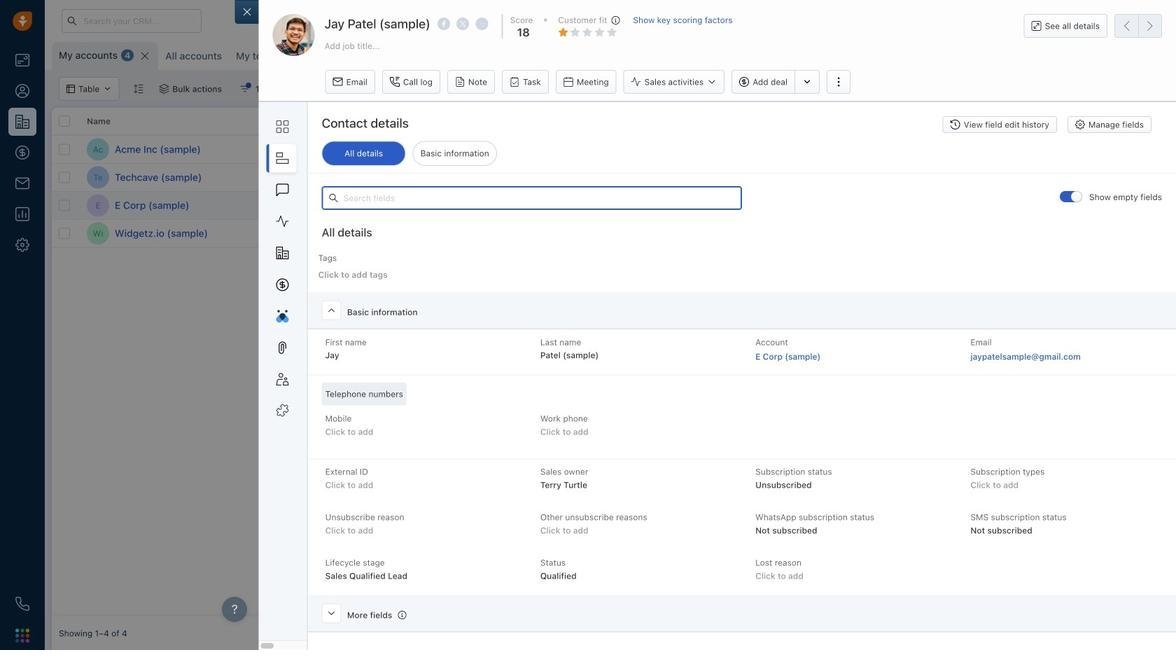 Task type: vqa. For each thing, say whether or not it's contained in the screenshot.
Send email icon
yes



Task type: locate. For each thing, give the bounding box(es) containing it.
freshworks switcher image
[[15, 629, 29, 643]]

phone element
[[8, 591, 36, 619]]

container_wx8msf4aqz5i3rn1 image
[[159, 84, 169, 94], [240, 84, 250, 94], [686, 201, 696, 210]]

row
[[52, 108, 360, 136]]

s image
[[368, 166, 390, 189]]

grid
[[52, 106, 1170, 617]]

1 horizontal spatial container_wx8msf4aqz5i3rn1 image
[[240, 84, 250, 94]]

j image
[[368, 222, 390, 245]]

1 row group from the left
[[52, 136, 360, 248]]

dialog
[[235, 0, 1177, 651]]

l image
[[368, 138, 390, 161]]

Search fields text field
[[322, 186, 742, 210]]

cell
[[570, 136, 675, 163], [675, 136, 780, 163], [780, 136, 885, 163], [885, 136, 990, 163], [990, 136, 1096, 163], [1096, 136, 1170, 163], [1096, 164, 1170, 191], [780, 192, 885, 219], [885, 192, 990, 219], [1096, 192, 1170, 219], [465, 220, 570, 247], [570, 220, 675, 247], [675, 220, 780, 247], [780, 220, 885, 247], [885, 220, 990, 247], [990, 220, 1096, 247], [1096, 220, 1170, 247]]

press space to select this row. row
[[52, 136, 360, 164], [360, 136, 1170, 164], [52, 164, 360, 192], [360, 164, 1170, 192], [52, 192, 360, 220], [360, 192, 1170, 220], [52, 220, 360, 248], [360, 220, 1170, 248]]

row group
[[52, 136, 360, 248], [360, 136, 1170, 248]]

j image
[[368, 194, 390, 217]]

Search your CRM... text field
[[62, 9, 202, 33]]



Task type: describe. For each thing, give the bounding box(es) containing it.
2 row group from the left
[[360, 136, 1170, 248]]

send email image
[[1046, 17, 1056, 26]]

2 horizontal spatial container_wx8msf4aqz5i3rn1 image
[[686, 201, 696, 210]]

0 horizontal spatial container_wx8msf4aqz5i3rn1 image
[[159, 84, 169, 94]]

container_wx8msf4aqz5i3rn1 image
[[686, 173, 696, 182]]

phone image
[[15, 598, 29, 612]]



